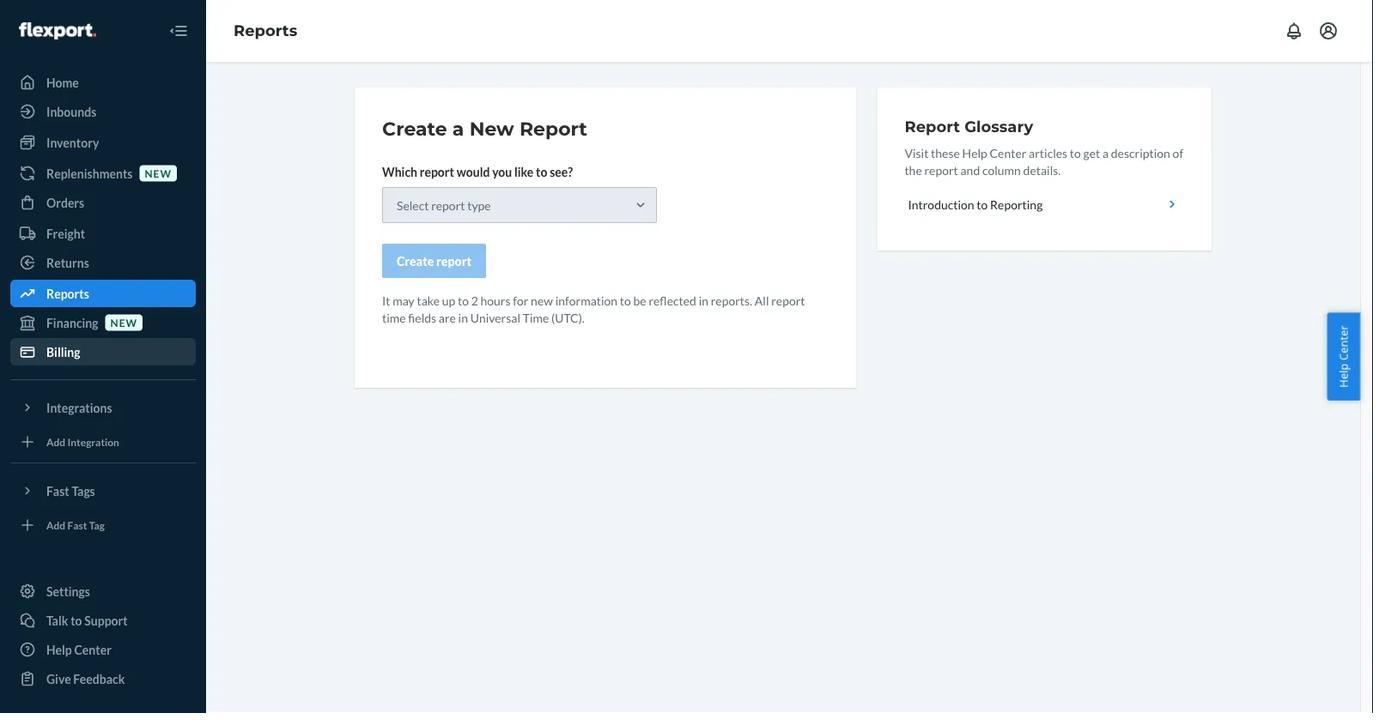 Task type: locate. For each thing, give the bounding box(es) containing it.
returns
[[46, 256, 89, 270]]

1 horizontal spatial help
[[963, 146, 988, 160]]

returns link
[[10, 249, 196, 277]]

2 horizontal spatial help
[[1336, 364, 1352, 388]]

in
[[699, 293, 709, 308], [458, 311, 468, 325]]

0 vertical spatial help center
[[1336, 326, 1352, 388]]

report down these
[[925, 163, 958, 177]]

0 vertical spatial center
[[990, 146, 1027, 160]]

inventory link
[[10, 129, 196, 156]]

1 vertical spatial create
[[397, 254, 434, 268]]

fast inside dropdown button
[[46, 484, 69, 499]]

add for add fast tag
[[46, 519, 65, 532]]

see?
[[550, 164, 573, 179]]

add down fast tags
[[46, 519, 65, 532]]

fast
[[46, 484, 69, 499], [67, 519, 87, 532]]

a right get at the right of the page
[[1103, 146, 1109, 160]]

help center inside help center link
[[46, 643, 112, 658]]

1 horizontal spatial center
[[990, 146, 1027, 160]]

create for create a new report
[[382, 117, 447, 140]]

tag
[[89, 519, 105, 532]]

open account menu image
[[1319, 21, 1339, 41]]

0 vertical spatial create
[[382, 117, 447, 140]]

information
[[555, 293, 618, 308]]

1 vertical spatial reports
[[46, 286, 89, 301]]

1 vertical spatial add
[[46, 519, 65, 532]]

1 report from the left
[[905, 117, 960, 136]]

1 horizontal spatial new
[[145, 167, 172, 179]]

2 horizontal spatial new
[[531, 293, 553, 308]]

reports link
[[234, 21, 297, 40], [10, 280, 196, 308]]

and
[[961, 163, 980, 177]]

new
[[145, 167, 172, 179], [531, 293, 553, 308], [110, 316, 138, 329]]

integrations
[[46, 401, 112, 415]]

add fast tag
[[46, 519, 105, 532]]

billing link
[[10, 338, 196, 366]]

1 add from the top
[[46, 436, 65, 448]]

visit
[[905, 146, 929, 160]]

report up up
[[436, 254, 472, 268]]

help inside 'visit these help center articles to get a description of the report and column details.'
[[963, 146, 988, 160]]

0 vertical spatial reports
[[234, 21, 297, 40]]

reports
[[234, 21, 297, 40], [46, 286, 89, 301]]

take
[[417, 293, 440, 308]]

settings link
[[10, 578, 196, 606]]

0 vertical spatial help
[[963, 146, 988, 160]]

report right all
[[772, 293, 805, 308]]

0 horizontal spatial help center
[[46, 643, 112, 658]]

1 horizontal spatial in
[[699, 293, 709, 308]]

like
[[515, 164, 534, 179]]

1 horizontal spatial reports link
[[234, 21, 297, 40]]

report inside 'it may take up to 2 hours for new information to be reflected in reports. all report time fields are in universal time (utc).'
[[772, 293, 805, 308]]

a
[[453, 117, 464, 140], [1103, 146, 1109, 160]]

report up see?
[[520, 117, 587, 140]]

column
[[983, 163, 1021, 177]]

0 vertical spatial new
[[145, 167, 172, 179]]

0 horizontal spatial center
[[74, 643, 112, 658]]

create up which
[[382, 117, 447, 140]]

0 vertical spatial add
[[46, 436, 65, 448]]

center
[[990, 146, 1027, 160], [1336, 326, 1352, 361], [74, 643, 112, 658]]

report
[[905, 117, 960, 136], [520, 117, 587, 140]]

to left reporting at the right of the page
[[977, 197, 988, 212]]

close navigation image
[[168, 21, 189, 41]]

for
[[513, 293, 529, 308]]

0 horizontal spatial report
[[520, 117, 587, 140]]

2 report from the left
[[520, 117, 587, 140]]

articles
[[1029, 146, 1068, 160]]

may
[[393, 293, 415, 308]]

add
[[46, 436, 65, 448], [46, 519, 65, 532]]

report inside 'visit these help center articles to get a description of the report and column details.'
[[925, 163, 958, 177]]

new for financing
[[110, 316, 138, 329]]

0 vertical spatial a
[[453, 117, 464, 140]]

report glossary
[[905, 117, 1034, 136]]

0 horizontal spatial reports link
[[10, 280, 196, 308]]

in left reports.
[[699, 293, 709, 308]]

glossary
[[965, 117, 1034, 136]]

tags
[[72, 484, 95, 499]]

report up these
[[905, 117, 960, 136]]

2 vertical spatial help
[[46, 643, 72, 658]]

freight
[[46, 226, 85, 241]]

to
[[1070, 146, 1081, 160], [536, 164, 548, 179], [977, 197, 988, 212], [458, 293, 469, 308], [620, 293, 631, 308], [71, 614, 82, 628]]

visit these help center articles to get a description of the report and column details.
[[905, 146, 1184, 177]]

1 vertical spatial in
[[458, 311, 468, 325]]

create inside button
[[397, 254, 434, 268]]

reports.
[[711, 293, 753, 308]]

2 vertical spatial center
[[74, 643, 112, 658]]

integrations button
[[10, 394, 196, 422]]

1 vertical spatial help center
[[46, 643, 112, 658]]

0 horizontal spatial new
[[110, 316, 138, 329]]

description
[[1111, 146, 1171, 160]]

to right talk
[[71, 614, 82, 628]]

financing
[[46, 316, 98, 330]]

help inside button
[[1336, 364, 1352, 388]]

fast left tag
[[67, 519, 87, 532]]

add integration link
[[10, 429, 196, 456]]

help center button
[[1328, 313, 1361, 401]]

to left get at the right of the page
[[1070, 146, 1081, 160]]

0 horizontal spatial in
[[458, 311, 468, 325]]

in right are
[[458, 311, 468, 325]]

talk
[[46, 614, 68, 628]]

feedback
[[73, 672, 125, 687]]

2
[[471, 293, 478, 308]]

billing
[[46, 345, 80, 359]]

create
[[382, 117, 447, 140], [397, 254, 434, 268]]

1 horizontal spatial report
[[905, 117, 960, 136]]

0 vertical spatial fast
[[46, 484, 69, 499]]

details.
[[1024, 163, 1061, 177]]

2 horizontal spatial center
[[1336, 326, 1352, 361]]

2 add from the top
[[46, 519, 65, 532]]

the
[[905, 163, 922, 177]]

fast left the tags
[[46, 484, 69, 499]]

help
[[963, 146, 988, 160], [1336, 364, 1352, 388], [46, 643, 72, 658]]

1 vertical spatial help
[[1336, 364, 1352, 388]]

orders link
[[10, 189, 196, 216]]

2 vertical spatial new
[[110, 316, 138, 329]]

which
[[382, 164, 418, 179]]

0 horizontal spatial reports
[[46, 286, 89, 301]]

it
[[382, 293, 390, 308]]

report inside button
[[436, 254, 472, 268]]

0 horizontal spatial help
[[46, 643, 72, 658]]

a left new
[[453, 117, 464, 140]]

new up billing link
[[110, 316, 138, 329]]

add left "integration"
[[46, 436, 65, 448]]

settings
[[46, 585, 90, 599]]

1 horizontal spatial help center
[[1336, 326, 1352, 388]]

help center
[[1336, 326, 1352, 388], [46, 643, 112, 658]]

create up the may
[[397, 254, 434, 268]]

fields
[[408, 311, 436, 325]]

1 horizontal spatial a
[[1103, 146, 1109, 160]]

1 vertical spatial center
[[1336, 326, 1352, 361]]

new up orders link
[[145, 167, 172, 179]]

report
[[925, 163, 958, 177], [420, 164, 454, 179], [436, 254, 472, 268], [772, 293, 805, 308]]

1 vertical spatial a
[[1103, 146, 1109, 160]]

add fast tag link
[[10, 512, 196, 539]]

integration
[[67, 436, 119, 448]]

new up the time
[[531, 293, 553, 308]]

1 vertical spatial new
[[531, 293, 553, 308]]



Task type: describe. For each thing, give the bounding box(es) containing it.
get
[[1084, 146, 1101, 160]]

be
[[634, 293, 647, 308]]

freight link
[[10, 220, 196, 247]]

of
[[1173, 146, 1184, 160]]

to right like
[[536, 164, 548, 179]]

all
[[755, 293, 769, 308]]

new
[[470, 117, 514, 140]]

to inside 'visit these help center articles to get a description of the report and column details.'
[[1070, 146, 1081, 160]]

time
[[382, 311, 406, 325]]

create report
[[397, 254, 472, 268]]

center inside button
[[1336, 326, 1352, 361]]

introduction to reporting
[[908, 197, 1043, 212]]

create a new report
[[382, 117, 587, 140]]

help center inside help center button
[[1336, 326, 1352, 388]]

0 horizontal spatial a
[[453, 117, 464, 140]]

support
[[84, 614, 128, 628]]

which report would you like to see?
[[382, 164, 573, 179]]

reports inside reports link
[[46, 286, 89, 301]]

add for add integration
[[46, 436, 65, 448]]

are
[[439, 311, 456, 325]]

new for replenishments
[[145, 167, 172, 179]]

(utc).
[[552, 311, 585, 325]]

center inside 'visit these help center articles to get a description of the report and column details.'
[[990, 146, 1027, 160]]

add integration
[[46, 436, 119, 448]]

these
[[931, 146, 960, 160]]

up
[[442, 293, 455, 308]]

1 horizontal spatial reports
[[234, 21, 297, 40]]

introduction
[[908, 197, 975, 212]]

talk to support
[[46, 614, 128, 628]]

create report button
[[382, 244, 486, 278]]

talk to support button
[[10, 607, 196, 635]]

0 vertical spatial in
[[699, 293, 709, 308]]

orders
[[46, 195, 84, 210]]

help center link
[[10, 637, 196, 664]]

hours
[[481, 293, 511, 308]]

reflected
[[649, 293, 697, 308]]

inventory
[[46, 135, 99, 150]]

to left be
[[620, 293, 631, 308]]

fast tags
[[46, 484, 95, 499]]

1 vertical spatial fast
[[67, 519, 87, 532]]

universal
[[470, 311, 521, 325]]

would
[[457, 164, 490, 179]]

inbounds link
[[10, 98, 196, 125]]

introduction to reporting button
[[905, 186, 1185, 223]]

time
[[523, 311, 549, 325]]

flexport logo image
[[19, 22, 96, 39]]

home link
[[10, 69, 196, 96]]

it may take up to 2 hours for new information to be reflected in reports. all report time fields are in universal time (utc).
[[382, 293, 805, 325]]

report left would
[[420, 164, 454, 179]]

replenishments
[[46, 166, 133, 181]]

new inside 'it may take up to 2 hours for new information to be reflected in reports. all report time fields are in universal time (utc).'
[[531, 293, 553, 308]]

give feedback button
[[10, 666, 196, 693]]

fast tags button
[[10, 478, 196, 505]]

1 vertical spatial reports link
[[10, 280, 196, 308]]

give
[[46, 672, 71, 687]]

home
[[46, 75, 79, 90]]

open notifications image
[[1284, 21, 1305, 41]]

to left 2
[[458, 293, 469, 308]]

you
[[492, 164, 512, 179]]

a inside 'visit these help center articles to get a description of the report and column details.'
[[1103, 146, 1109, 160]]

inbounds
[[46, 104, 96, 119]]

reporting
[[990, 197, 1043, 212]]

give feedback
[[46, 672, 125, 687]]

0 vertical spatial reports link
[[234, 21, 297, 40]]

create for create report
[[397, 254, 434, 268]]



Task type: vqa. For each thing, say whether or not it's contained in the screenshot.
bottommost the International
no



